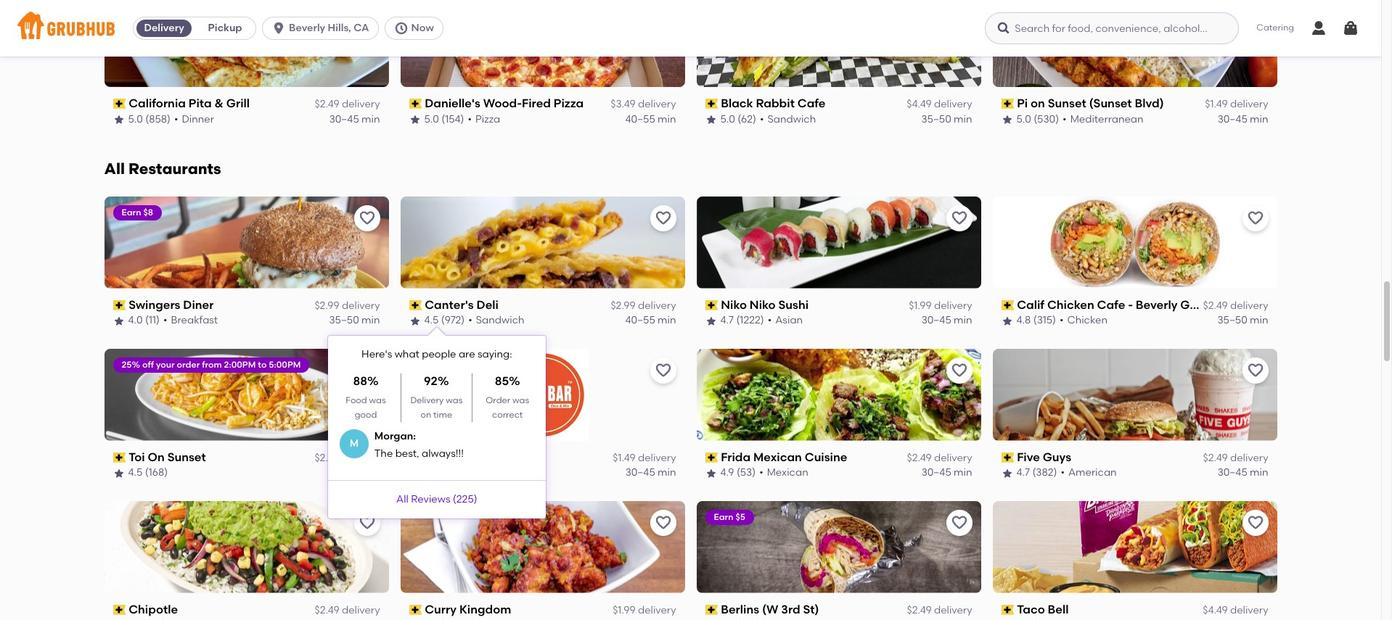 Task type: describe. For each thing, give the bounding box(es) containing it.
5.0 (858)
[[128, 113, 171, 125]]

california pita & grill logo image
[[104, 0, 389, 87]]

poke
[[425, 451, 453, 464]]

wood-
[[483, 97, 522, 110]]

berlins (w 3rd st)
[[721, 603, 819, 617]]

subscription pass image for chipotle
[[113, 605, 126, 615]]

4.9 (53)
[[720, 467, 756, 479]]

subscription pass image for danielle's wood-fired pizza
[[409, 99, 422, 109]]

• mexican
[[759, 467, 808, 479]]

min for swingers diner
[[362, 315, 380, 327]]

berlins
[[721, 603, 759, 617]]

25%
[[122, 360, 140, 370]]

hills,
[[328, 22, 351, 34]]

earn for pi on sunset (sunset blvd)
[[1010, 6, 1030, 16]]

main navigation navigation
[[0, 0, 1381, 57]]

• chicken
[[1060, 315, 1108, 327]]

4.9 (262)
[[424, 467, 465, 479]]

delivery for california pita & grill
[[342, 98, 380, 111]]

save this restaurant image for kingdom
[[654, 514, 672, 532]]

fired
[[522, 97, 551, 110]]

• for mexican
[[759, 467, 763, 479]]

1 horizontal spatial svg image
[[1310, 20, 1327, 37]]

save this restaurant image for bar
[[654, 362, 672, 379]]

4.5 (972)
[[424, 315, 465, 327]]

$2.49 delivery for chipotle
[[315, 605, 380, 617]]

30–45 min for &
[[329, 113, 380, 125]]

subscription pass image for poke bar
[[409, 453, 422, 463]]

35–50 for calif chicken cafe - beverly grove
[[1217, 315, 1247, 327]]

pi on sunset (sunset blvd) logo image
[[992, 0, 1277, 87]]

2 svg image from the left
[[997, 21, 1011, 36]]

are
[[459, 348, 475, 361]]

star icon image for swingers diner
[[113, 315, 124, 327]]

toi
[[129, 451, 145, 464]]

1 horizontal spatial on
[[1031, 97, 1045, 110]]

4.8
[[1016, 315, 1031, 327]]

morgan
[[374, 431, 413, 443]]

$3.49
[[611, 98, 635, 111]]

$1.49 for poke bar
[[613, 452, 635, 465]]

(sunset
[[1089, 97, 1132, 110]]

tooltip containing 88
[[328, 327, 546, 519]]

delivery for poke bar
[[638, 452, 676, 465]]

on inside the 92 delivery was on time
[[421, 410, 431, 420]]

subscription pass image for swingers diner
[[113, 301, 126, 311]]

40–55 min for niko niko sushi
[[625, 315, 676, 327]]

$8 for sunset
[[1032, 6, 1041, 16]]

• sandwich for rabbit
[[760, 113, 816, 125]]

all reviews ( 225 )
[[396, 494, 477, 506]]

• for niko
[[768, 315, 772, 327]]

3rd
[[781, 603, 800, 617]]

min for calif chicken cafe - beverly grove
[[1250, 315, 1268, 327]]

• dinner
[[174, 113, 214, 125]]

delivery for chipotle
[[342, 605, 380, 617]]

beverly hills, ca button
[[262, 17, 384, 40]]

sandwich for rabbit
[[767, 113, 816, 125]]

curry
[[425, 603, 457, 617]]

reviews
[[411, 494, 450, 506]]

min for poke bar
[[658, 467, 676, 479]]

good
[[355, 410, 377, 420]]

best,
[[395, 448, 419, 460]]

california pita & grill
[[129, 97, 250, 110]]

toi on sunset logo image
[[104, 349, 389, 441]]

92
[[424, 375, 438, 388]]

5.0 for pi
[[1016, 113, 1031, 125]]

• breakfast
[[163, 315, 218, 327]]

calif chicken cafe - beverly grove
[[1017, 298, 1215, 312]]

25% off your order from 2:00pm to 5:00pm
[[122, 360, 301, 370]]

delivery for toi on sunset
[[342, 452, 380, 465]]

save this restaurant image for chicken
[[1246, 210, 1264, 227]]

on
[[148, 451, 165, 464]]

5.0 for california
[[128, 113, 143, 125]]

30–45 min for sushi
[[921, 315, 972, 327]]

california
[[129, 97, 186, 110]]

min for pi on sunset (sunset blvd)
[[1250, 113, 1268, 125]]

svg image inside beverly hills, ca button
[[272, 21, 286, 36]]

delivery for five guys
[[1230, 452, 1268, 465]]

(972)
[[441, 315, 465, 327]]

delivery for frida mexican cuisine
[[934, 452, 972, 465]]

$2.49 for frida mexican cuisine
[[907, 452, 932, 465]]

poke bar
[[425, 451, 476, 464]]

subscription pass image for canter's deli
[[409, 301, 422, 311]]

$2.49 delivery for five guys
[[1203, 452, 1268, 465]]

chicken for calif
[[1047, 298, 1094, 312]]

88
[[353, 375, 367, 388]]

4.5 for 4.5 (972)
[[424, 315, 439, 327]]

$2.49 for california pita & grill
[[315, 98, 339, 111]]

$1.99 for curry kingdom
[[613, 605, 635, 617]]

4.9 for poke bar
[[424, 467, 438, 479]]

star icon image for black rabbit cafe
[[705, 114, 717, 125]]

cafe for chicken
[[1097, 298, 1125, 312]]

always!!!
[[422, 448, 464, 460]]

$1.99 for niko niko sushi
[[909, 300, 932, 312]]

canter's deli logo image
[[400, 197, 685, 289]]

m
[[350, 438, 359, 450]]

was for 88
[[369, 395, 386, 405]]

all for all restaurants
[[104, 160, 125, 178]]

earn $5
[[714, 512, 745, 522]]

subscription pass image for black rabbit cafe
[[705, 99, 718, 109]]

to
[[258, 360, 267, 370]]

frida
[[721, 451, 751, 464]]

4.8 (315)
[[1016, 315, 1056, 327]]

2:00pm
[[224, 360, 256, 370]]

$2.99 delivery for canter's deli
[[611, 300, 676, 312]]

save this restaurant image for niko
[[950, 210, 968, 227]]

• mediterranean
[[1063, 113, 1144, 125]]

$2.99 for swingers diner
[[315, 300, 339, 312]]

save this restaurant image for pi on sunset (sunset blvd)
[[1246, 8, 1264, 25]]

danielle's wood-fired pizza
[[425, 97, 584, 110]]

off
[[142, 360, 154, 370]]

$4.49 for taco bell
[[1203, 605, 1228, 617]]

subscription pass image for taco bell
[[1001, 605, 1014, 615]]

grove
[[1180, 298, 1215, 312]]

(315)
[[1033, 315, 1056, 327]]

swingers diner logo image
[[104, 197, 389, 289]]

subscription pass image for pi on sunset (sunset blvd)
[[1001, 99, 1014, 109]]

1 horizontal spatial pizza
[[554, 97, 584, 110]]

$2.49 for berlins (w 3rd st)
[[907, 605, 932, 617]]

$1.99 delivery for curry kingdom
[[613, 605, 676, 617]]

(53)
[[737, 467, 756, 479]]

4.5 (168)
[[128, 467, 168, 479]]

star icon image left 4.5 (168)
[[113, 468, 124, 479]]

toi on sunset
[[129, 451, 206, 464]]

1 vertical spatial pizza
[[475, 113, 500, 125]]

black rabbit cafe logo image
[[696, 0, 981, 87]]

cuisine
[[805, 451, 847, 464]]

sushi
[[778, 298, 809, 312]]

subscription pass image for calif chicken cafe - beverly grove
[[1001, 301, 1014, 311]]

• for deli
[[468, 315, 472, 327]]

delivery for swingers diner
[[342, 300, 380, 312]]

1 horizontal spatial beverly
[[1136, 298, 1177, 312]]

time
[[433, 410, 452, 420]]

• for diner
[[163, 315, 167, 327]]

danielle's wood-fired pizza logo image
[[400, 0, 685, 87]]

• american
[[1061, 467, 1117, 479]]

(
[[453, 494, 456, 506]]

$5
[[735, 512, 745, 522]]

save this restaurant image for bell
[[1246, 514, 1264, 532]]

swingers diner
[[129, 298, 214, 312]]

danielle's
[[425, 97, 480, 110]]

niko niko sushi logo image
[[696, 197, 981, 289]]

what
[[395, 348, 419, 361]]

(858)
[[145, 113, 171, 125]]

star icon image for frida mexican cuisine
[[705, 468, 717, 479]]

30–45 min for cuisine
[[921, 467, 972, 479]]

4.7 (1222)
[[720, 315, 764, 327]]

$2.99 delivery for swingers diner
[[315, 300, 380, 312]]

frida mexican cuisine logo image
[[696, 349, 981, 441]]

(154)
[[441, 113, 464, 125]]

rabbit
[[756, 97, 795, 110]]

your
[[156, 360, 175, 370]]

• for bar
[[468, 467, 472, 479]]

35–50 min for calif chicken cafe - beverly grove
[[1217, 315, 1268, 327]]

bar
[[456, 451, 476, 464]]

earn for california pita & grill
[[122, 6, 141, 16]]

beverly hills, ca
[[289, 22, 369, 34]]

$8 for &
[[143, 6, 153, 16]]

85 order was correct
[[486, 375, 529, 420]]

earn for swingers diner
[[122, 207, 141, 218]]

people
[[422, 348, 456, 361]]

5.0 (530)
[[1016, 113, 1059, 125]]

catering
[[1257, 23, 1294, 33]]

$2.49 delivery for frida mexican cuisine
[[907, 452, 972, 465]]

$1.49 delivery for pi on sunset (sunset blvd)
[[1205, 98, 1268, 111]]

now
[[411, 22, 434, 34]]

curry kingdom
[[425, 603, 511, 617]]

st)
[[803, 603, 819, 617]]

guys
[[1043, 451, 1071, 464]]



Task type: locate. For each thing, give the bounding box(es) containing it.
subscription pass image
[[705, 99, 718, 109], [705, 301, 718, 311], [113, 605, 126, 615], [409, 605, 422, 615]]

1 horizontal spatial 4.9
[[720, 467, 734, 479]]

0 horizontal spatial $1.49 delivery
[[613, 452, 676, 465]]

on right pi
[[1031, 97, 1045, 110]]

beverly left hills,
[[289, 22, 325, 34]]

1 vertical spatial $1.99
[[613, 605, 635, 617]]

4.7 (382)
[[1016, 467, 1057, 479]]

0 horizontal spatial $4.49 delivery
[[907, 98, 972, 111]]

cafe right rabbit on the top of the page
[[797, 97, 826, 110]]

0 vertical spatial on
[[1031, 97, 1045, 110]]

star icon image left 5.0 (530)
[[1001, 114, 1013, 125]]

4.5 for 4.5 (168)
[[128, 467, 143, 479]]

4.7 down five
[[1016, 467, 1030, 479]]

1 horizontal spatial svg image
[[997, 21, 1011, 36]]

on left time
[[421, 410, 431, 420]]

• sandwich for deli
[[468, 315, 524, 327]]

min for black rabbit cafe
[[954, 113, 972, 125]]

poke bar logo image
[[496, 349, 589, 441]]

$2.99 delivery for toi on sunset
[[315, 452, 380, 465]]

1 vertical spatial 4.7
[[1016, 467, 1030, 479]]

min for five guys
[[1250, 467, 1268, 479]]

1 horizontal spatial was
[[446, 395, 463, 405]]

85
[[495, 375, 509, 388]]

$2.99
[[315, 300, 339, 312], [611, 300, 635, 312], [315, 452, 339, 465]]

pi on sunset (sunset blvd)
[[1017, 97, 1164, 110]]

• right (530)
[[1063, 113, 1067, 125]]

star icon image left 5.0 (62)
[[705, 114, 717, 125]]

star icon image for danielle's wood-fired pizza
[[409, 114, 421, 125]]

star icon image for canter's deli
[[409, 315, 421, 327]]

min for toi on sunset
[[362, 467, 380, 479]]

1 horizontal spatial 4.7
[[1016, 467, 1030, 479]]

earn $8
[[122, 6, 153, 16], [1010, 6, 1041, 16], [122, 207, 153, 218]]

niko niko sushi
[[721, 298, 809, 312]]

delivery down 92
[[410, 395, 444, 405]]

earn for berlins (w 3rd st)
[[714, 512, 733, 522]]

now button
[[384, 17, 449, 40]]

save this restaurant image
[[358, 210, 376, 227], [950, 210, 968, 227], [1246, 210, 1264, 227], [654, 362, 672, 379], [1246, 362, 1264, 379], [358, 514, 376, 532], [654, 514, 672, 532], [950, 514, 968, 532], [1246, 514, 1264, 532]]

$1.49 delivery for poke bar
[[613, 452, 676, 465]]

star icon image left the 4.7 (382)
[[1001, 468, 1013, 479]]

0 horizontal spatial was
[[369, 395, 386, 405]]

30–45 for sushi
[[921, 315, 951, 327]]

0 horizontal spatial $1.49
[[613, 452, 635, 465]]

30–45 for &
[[329, 113, 359, 125]]

star icon image for california pita & grill
[[113, 114, 124, 125]]

1 horizontal spatial $1.49
[[1205, 98, 1228, 111]]

here's
[[362, 348, 392, 361]]

sandwich down "deli" in the left of the page
[[476, 315, 524, 327]]

subscription pass image left pi
[[1001, 99, 1014, 109]]

subscription pass image left calif on the right of page
[[1001, 301, 1014, 311]]

blvd)
[[1135, 97, 1164, 110]]

1 vertical spatial sunset
[[167, 451, 206, 464]]

1 horizontal spatial all
[[396, 494, 408, 506]]

2 40–55 min from the top
[[625, 315, 676, 327]]

5.0 (62)
[[720, 113, 756, 125]]

1 vertical spatial all
[[396, 494, 408, 506]]

was up good
[[369, 395, 386, 405]]

1 vertical spatial 40–55
[[625, 315, 655, 327]]

delivery for taco bell
[[1230, 605, 1268, 617]]

subscription pass image for frida mexican cuisine
[[705, 453, 718, 463]]

0 vertical spatial 40–55
[[625, 113, 655, 125]]

1 vertical spatial delivery
[[410, 395, 444, 405]]

pizza right fired
[[554, 97, 584, 110]]

2 horizontal spatial was
[[512, 395, 529, 405]]

mexican for frida
[[753, 451, 802, 464]]

0 vertical spatial • sandwich
[[760, 113, 816, 125]]

subscription pass image for berlins (w 3rd st)
[[705, 605, 718, 615]]

min for frida mexican cuisine
[[954, 467, 972, 479]]

(530)
[[1034, 113, 1059, 125]]

(w
[[762, 603, 778, 617]]

3 was from the left
[[512, 395, 529, 405]]

min for canter's deli
[[658, 315, 676, 327]]

svg image inside 'now' button
[[394, 21, 408, 36]]

earn $8 for &
[[122, 6, 153, 16]]

all left restaurants
[[104, 160, 125, 178]]

35–50 for black rabbit cafe
[[921, 113, 951, 125]]

$1.49 for pi on sunset (sunset blvd)
[[1205, 98, 1228, 111]]

• for chicken
[[1060, 315, 1064, 327]]

0 vertical spatial $1.49 delivery
[[1205, 98, 1268, 111]]

4.5 left (972)
[[424, 315, 439, 327]]

1 horizontal spatial • sandwich
[[760, 113, 816, 125]]

berlins (w 3rd st)  logo image
[[696, 501, 981, 593]]

0 horizontal spatial 4.7
[[720, 315, 734, 327]]

subscription pass image left poke
[[409, 453, 422, 463]]

0 horizontal spatial $4.49
[[907, 98, 932, 111]]

1 horizontal spatial $4.49 delivery
[[1203, 605, 1268, 617]]

• down "niko niko sushi" at the right
[[768, 315, 772, 327]]

1 4.9 from the left
[[424, 467, 438, 479]]

2 horizontal spatial svg image
[[1342, 20, 1359, 37]]

min for niko niko sushi
[[954, 315, 972, 327]]

chicken for •
[[1067, 315, 1108, 327]]

• sandwich down rabbit on the top of the page
[[760, 113, 816, 125]]

sandwich down rabbit on the top of the page
[[767, 113, 816, 125]]

35–50 for toi on sunset
[[329, 467, 359, 479]]

cafe for rabbit
[[797, 97, 826, 110]]

all left 'reviews'
[[396, 494, 408, 506]]

5.0 down black
[[720, 113, 735, 125]]

delivery left pickup at the top left
[[144, 22, 184, 34]]

(62)
[[738, 113, 756, 125]]

5.0 (154)
[[424, 113, 464, 125]]

1 horizontal spatial delivery
[[410, 395, 444, 405]]

pickup button
[[195, 17, 256, 40]]

from
[[202, 360, 222, 370]]

$2.49 delivery for california pita & grill
[[315, 98, 380, 111]]

0 vertical spatial $1.99
[[909, 300, 932, 312]]

1 vertical spatial cafe
[[1097, 298, 1125, 312]]

1 niko from the left
[[721, 298, 747, 312]]

subscription pass image left canter's
[[409, 301, 422, 311]]

all
[[104, 160, 125, 178], [396, 494, 408, 506]]

was for 92
[[446, 395, 463, 405]]

1 vertical spatial $1.99 delivery
[[613, 605, 676, 617]]

beverly inside button
[[289, 22, 325, 34]]

1 vertical spatial beverly
[[1136, 298, 1177, 312]]

• for wood-
[[468, 113, 472, 125]]

was inside 85 order was correct
[[512, 395, 529, 405]]

1 vertical spatial • sandwich
[[468, 315, 524, 327]]

2 40–55 from the top
[[625, 315, 655, 327]]

subscription pass image left swingers
[[113, 301, 126, 311]]

sunset for on
[[1048, 97, 1086, 110]]

star icon image
[[113, 114, 124, 125], [409, 114, 421, 125], [705, 114, 717, 125], [1001, 114, 1013, 125], [113, 315, 124, 327], [409, 315, 421, 327], [705, 315, 717, 327], [1001, 315, 1013, 327], [113, 468, 124, 479], [409, 468, 421, 479], [705, 468, 717, 479], [1001, 468, 1013, 479]]

five
[[1017, 451, 1040, 464]]

star icon image for niko niko sushi
[[705, 315, 717, 327]]

1 vertical spatial $4.49 delivery
[[1203, 605, 1268, 617]]

30–45 for sunset
[[1218, 113, 1247, 125]]

2 niko from the left
[[750, 298, 776, 312]]

0 vertical spatial $1.99 delivery
[[909, 300, 972, 312]]

0 horizontal spatial svg image
[[272, 21, 286, 36]]

1 vertical spatial $4.49
[[1203, 605, 1228, 617]]

ca
[[354, 22, 369, 34]]

0 vertical spatial delivery
[[144, 22, 184, 34]]

5.0 for black
[[720, 113, 735, 125]]

subscription pass image left frida
[[705, 453, 718, 463]]

• for pita
[[174, 113, 178, 125]]

star icon image left 4.0
[[113, 315, 124, 327]]

delivery inside the 92 delivery was on time
[[410, 395, 444, 405]]

• right (62)
[[760, 113, 764, 125]]

curry kingdom logo image
[[400, 501, 685, 593]]

4.7 left (1222)
[[720, 315, 734, 327]]

4.9 down frida
[[720, 467, 734, 479]]

mexican
[[753, 451, 802, 464], [767, 467, 808, 479]]

0 vertical spatial cafe
[[797, 97, 826, 110]]

4.0
[[128, 315, 143, 327]]

5.0 for danielle's
[[424, 113, 439, 125]]

$8
[[143, 6, 153, 16], [1032, 6, 1041, 16], [143, 207, 153, 218]]

• right (858) in the top of the page
[[174, 113, 178, 125]]

star icon image left 4.9 (53)
[[705, 468, 717, 479]]

$4.49 delivery for black rabbit cafe
[[907, 98, 972, 111]]

diner
[[183, 298, 214, 312]]

$1.99 delivery
[[909, 300, 972, 312], [613, 605, 676, 617]]

$4.49 for black rabbit cafe
[[907, 98, 932, 111]]

0 vertical spatial $4.49
[[907, 98, 932, 111]]

35–50 min
[[921, 113, 972, 125], [329, 315, 380, 327], [1217, 315, 1268, 327], [329, 467, 380, 479]]

0 vertical spatial $4.49 delivery
[[907, 98, 972, 111]]

1 horizontal spatial $1.49 delivery
[[1205, 98, 1268, 111]]

calif
[[1017, 298, 1044, 312]]

min for california pita & grill
[[362, 113, 380, 125]]

1 was from the left
[[369, 395, 386, 405]]

was up time
[[446, 395, 463, 405]]

subscription pass image left "niko niko sushi" at the right
[[705, 301, 718, 311]]

• right (972)
[[468, 315, 472, 327]]

0 horizontal spatial 4.9
[[424, 467, 438, 479]]

was for 85
[[512, 395, 529, 405]]

• right (154)
[[468, 113, 472, 125]]

0 horizontal spatial 4.5
[[128, 467, 143, 479]]

star icon image left 5.0 (858)
[[113, 114, 124, 125]]

88 food was good
[[346, 375, 386, 420]]

• right the (53)
[[759, 467, 763, 479]]

$2.99 delivery
[[315, 300, 380, 312], [611, 300, 676, 312], [315, 452, 380, 465]]

4.7 for niko niko sushi
[[720, 315, 734, 327]]

delivery for berlins (w 3rd st)
[[934, 605, 972, 617]]

sunset right on on the bottom left
[[167, 451, 206, 464]]

star icon image for calif chicken cafe - beverly grove
[[1001, 315, 1013, 327]]

0 vertical spatial 4.7
[[720, 315, 734, 327]]

star icon image left 4.8
[[1001, 315, 1013, 327]]

0 vertical spatial all
[[104, 160, 125, 178]]

star icon image for five guys
[[1001, 468, 1013, 479]]

•
[[174, 113, 178, 125], [468, 113, 472, 125], [760, 113, 764, 125], [1063, 113, 1067, 125], [163, 315, 167, 327], [468, 315, 472, 327], [768, 315, 772, 327], [1060, 315, 1064, 327], [468, 467, 472, 479], [759, 467, 763, 479], [1061, 467, 1065, 479]]

pi
[[1017, 97, 1028, 110]]

(168)
[[145, 467, 168, 479]]

subscription pass image for curry kingdom
[[409, 605, 422, 615]]

was inside 88 food was good
[[369, 395, 386, 405]]

1 40–55 from the top
[[625, 113, 655, 125]]

1 horizontal spatial $4.49
[[1203, 605, 1228, 617]]

4.7 for five guys
[[1016, 467, 1030, 479]]

1 vertical spatial $1.49 delivery
[[613, 452, 676, 465]]

40–55 min
[[625, 113, 676, 125], [625, 315, 676, 327]]

delivery for danielle's wood-fired pizza
[[638, 98, 676, 111]]

0 vertical spatial chicken
[[1047, 298, 1094, 312]]

1 vertical spatial on
[[421, 410, 431, 420]]

five guys logo image
[[992, 349, 1277, 441]]

deli
[[477, 298, 499, 312]]

$2.49 delivery for berlins (w 3rd st)
[[907, 605, 972, 617]]

subscription pass image left california
[[113, 99, 126, 109]]

40–55 for black
[[625, 113, 655, 125]]

black rabbit cafe
[[721, 97, 826, 110]]

star icon image left 4.5 (972)
[[409, 315, 421, 327]]

4.5 down 'toi' in the bottom of the page
[[128, 467, 143, 479]]

delivery for black rabbit cafe
[[934, 98, 972, 111]]

delivery button
[[134, 17, 195, 40]]

4 5.0 from the left
[[1016, 113, 1031, 125]]

40–55 min for black rabbit cafe
[[625, 113, 676, 125]]

0 horizontal spatial delivery
[[144, 22, 184, 34]]

1 horizontal spatial $1.99 delivery
[[909, 300, 972, 312]]

subscription pass image left curry
[[409, 605, 422, 615]]

was up correct
[[512, 395, 529, 405]]

• asian
[[768, 315, 803, 327]]

(262)
[[440, 467, 465, 479]]

2 4.9 from the left
[[720, 467, 734, 479]]

5.0 left (858) in the top of the page
[[128, 113, 143, 125]]

5:00pm
[[269, 360, 301, 370]]

1 40–55 min from the top
[[625, 113, 676, 125]]

subscription pass image left berlins
[[705, 605, 718, 615]]

• right (315)
[[1060, 315, 1064, 327]]

niko
[[721, 298, 747, 312], [750, 298, 776, 312]]

was inside the 92 delivery was on time
[[446, 395, 463, 405]]

chicken down calif chicken cafe - beverly grove
[[1067, 315, 1108, 327]]

all for all reviews ( 225 )
[[396, 494, 408, 506]]

0 vertical spatial 40–55 min
[[625, 113, 676, 125]]

• for rabbit
[[760, 113, 764, 125]]

subscription pass image left taco
[[1001, 605, 1014, 615]]

mexican down frida mexican cuisine
[[767, 467, 808, 479]]

asian
[[775, 315, 803, 327]]

dinner
[[182, 113, 214, 125]]

1 horizontal spatial sunset
[[1048, 97, 1086, 110]]

$1.49 delivery
[[1205, 98, 1268, 111], [613, 452, 676, 465]]

• sandwich down "deli" in the left of the page
[[468, 315, 524, 327]]

1 vertical spatial sandwich
[[476, 315, 524, 327]]

star icon image for poke bar
[[409, 468, 421, 479]]

on
[[1031, 97, 1045, 110], [421, 410, 431, 420]]

cafe
[[797, 97, 826, 110], [1097, 298, 1125, 312]]

subscription pass image for toi on sunset
[[113, 453, 126, 463]]

(11)
[[145, 315, 160, 327]]

svg image
[[1310, 20, 1327, 37], [1342, 20, 1359, 37], [272, 21, 286, 36]]

healthy
[[476, 467, 514, 479]]

save this restaurant button
[[354, 4, 380, 30], [1242, 4, 1268, 30], [354, 205, 380, 231], [650, 205, 676, 231], [946, 205, 972, 231], [1242, 205, 1268, 231], [354, 358, 380, 384], [650, 358, 676, 384], [946, 358, 972, 384], [1242, 358, 1268, 384], [354, 510, 380, 536], [650, 510, 676, 536], [946, 510, 972, 536], [1242, 510, 1268, 536]]

1 horizontal spatial cafe
[[1097, 298, 1125, 312]]

beverly right '-'
[[1136, 298, 1177, 312]]

0 vertical spatial pizza
[[554, 97, 584, 110]]

• down bar
[[468, 467, 472, 479]]

star icon image left 5.0 (154)
[[409, 114, 421, 125]]

star icon image left 4.7 (1222)
[[705, 315, 717, 327]]

sunset up (530)
[[1048, 97, 1086, 110]]

5.0 down pi
[[1016, 113, 1031, 125]]

$2.99 for canter's deli
[[611, 300, 635, 312]]

delivery for canter's deli
[[638, 300, 676, 312]]

american
[[1068, 467, 1117, 479]]

taco bell
[[1017, 603, 1069, 617]]

• healthy
[[468, 467, 514, 479]]

delivery for pi on sunset (sunset blvd)
[[1230, 98, 1268, 111]]

cafe left '-'
[[1097, 298, 1125, 312]]

calif chicken cafe - beverly grove logo image
[[992, 197, 1277, 289]]

1 vertical spatial mexican
[[767, 467, 808, 479]]

$4.49 delivery for taco bell
[[1203, 605, 1268, 617]]

svg image
[[394, 21, 408, 36], [997, 21, 1011, 36]]

0 vertical spatial $1.49
[[1205, 98, 1228, 111]]

subscription pass image left danielle's
[[409, 99, 422, 109]]

$3.49 delivery
[[611, 98, 676, 111]]

0 horizontal spatial cafe
[[797, 97, 826, 110]]

delivery inside button
[[144, 22, 184, 34]]

• down the 'guys'
[[1061, 467, 1065, 479]]

chicken up • chicken
[[1047, 298, 1094, 312]]

30–45 for cuisine
[[921, 467, 951, 479]]

1 vertical spatial 4.5
[[128, 467, 143, 479]]

1 vertical spatial chicken
[[1067, 315, 1108, 327]]

0 horizontal spatial niko
[[721, 298, 747, 312]]

0 vertical spatial mexican
[[753, 451, 802, 464]]

$2.49 for calif chicken cafe - beverly grove
[[1203, 300, 1228, 312]]

chipotle logo image
[[104, 501, 389, 593]]

here's what people are saying:
[[362, 348, 512, 361]]

$2.99 for toi on sunset
[[315, 452, 339, 465]]

1 horizontal spatial sandwich
[[767, 113, 816, 125]]

$4.49 delivery
[[907, 98, 972, 111], [1203, 605, 1268, 617]]

0 horizontal spatial all
[[104, 160, 125, 178]]

1 5.0 from the left
[[128, 113, 143, 125]]

taco bell logo image
[[992, 501, 1277, 593]]

tooltip
[[328, 327, 546, 519]]

0 horizontal spatial $1.99 delivery
[[613, 605, 676, 617]]

1 horizontal spatial niko
[[750, 298, 776, 312]]

subscription pass image left five
[[1001, 453, 1014, 463]]

save this restaurant image for california pita & grill
[[358, 8, 376, 25]]

35–50 min for swingers diner
[[329, 315, 380, 327]]

0 horizontal spatial • sandwich
[[468, 315, 524, 327]]

&
[[215, 97, 224, 110]]

star icon image down best,
[[409, 468, 421, 479]]

5.0 left (154)
[[424, 113, 439, 125]]

0 vertical spatial sandwich
[[767, 113, 816, 125]]

35–50 min for black rabbit cafe
[[921, 113, 972, 125]]

• right the (11)
[[163, 315, 167, 327]]

save this restaurant image for toi on sunset
[[358, 362, 376, 379]]

225
[[456, 494, 474, 506]]

0 horizontal spatial svg image
[[394, 21, 408, 36]]

subscription pass image left black
[[705, 99, 718, 109]]

pickup
[[208, 22, 242, 34]]

canter's
[[425, 298, 474, 312]]

taco
[[1017, 603, 1045, 617]]

0 vertical spatial beverly
[[289, 22, 325, 34]]

(1222)
[[736, 315, 764, 327]]

pizza down wood-
[[475, 113, 500, 125]]

0 horizontal spatial $1.99
[[613, 605, 635, 617]]

breakfast
[[171, 315, 218, 327]]

subscription pass image left 'toi' in the bottom of the page
[[113, 453, 126, 463]]

mexican up • mexican
[[753, 451, 802, 464]]

save this restaurant image for guys
[[1246, 362, 1264, 379]]

catering button
[[1246, 12, 1304, 45]]

0 horizontal spatial pizza
[[475, 113, 500, 125]]

3 5.0 from the left
[[720, 113, 735, 125]]

1 horizontal spatial $1.99
[[909, 300, 932, 312]]

0 horizontal spatial beverly
[[289, 22, 325, 34]]

niko up (1222)
[[750, 298, 776, 312]]

$1.99 delivery for niko niko sushi
[[909, 300, 972, 312]]

2 5.0 from the left
[[424, 113, 439, 125]]

subscription pass image
[[113, 99, 126, 109], [409, 99, 422, 109], [1001, 99, 1014, 109], [113, 301, 126, 311], [409, 301, 422, 311], [1001, 301, 1014, 311], [113, 453, 126, 463], [409, 453, 422, 463], [705, 453, 718, 463], [1001, 453, 1014, 463], [705, 605, 718, 615], [1001, 605, 1014, 615]]

delivery for calif chicken cafe - beverly grove
[[1230, 300, 1268, 312]]

0 horizontal spatial sunset
[[167, 451, 206, 464]]

4.9
[[424, 467, 438, 479], [720, 467, 734, 479]]

0 horizontal spatial on
[[421, 410, 431, 420]]

subscription pass image for five guys
[[1001, 453, 1014, 463]]

save this restaurant image
[[358, 8, 376, 25], [1246, 8, 1264, 25], [654, 210, 672, 227], [358, 362, 376, 379], [950, 362, 968, 379]]

$2.49 for five guys
[[1203, 452, 1228, 465]]

1 vertical spatial $1.49
[[613, 452, 635, 465]]

subscription pass image left chipotle
[[113, 605, 126, 615]]

1 vertical spatial 40–55 min
[[625, 315, 676, 327]]

order
[[177, 360, 200, 370]]

niko up 4.7 (1222)
[[721, 298, 747, 312]]

2 was from the left
[[446, 395, 463, 405]]

1 svg image from the left
[[394, 21, 408, 36]]

$2.49 delivery for calif chicken cafe - beverly grove
[[1203, 300, 1268, 312]]

delivery for niko niko sushi
[[934, 300, 972, 312]]

0 horizontal spatial sandwich
[[476, 315, 524, 327]]

1 horizontal spatial 4.5
[[424, 315, 439, 327]]

mediterranean
[[1070, 113, 1144, 125]]

0 vertical spatial 4.5
[[424, 315, 439, 327]]

4.9 down poke
[[424, 467, 438, 479]]

0 vertical spatial sunset
[[1048, 97, 1086, 110]]

$2.49 delivery
[[315, 98, 380, 111], [1203, 300, 1268, 312], [907, 452, 972, 465], [1203, 452, 1268, 465], [315, 605, 380, 617], [907, 605, 972, 617]]

Search for food, convenience, alcohol... search field
[[985, 12, 1239, 44]]



Task type: vqa. For each thing, say whether or not it's contained in the screenshot.


